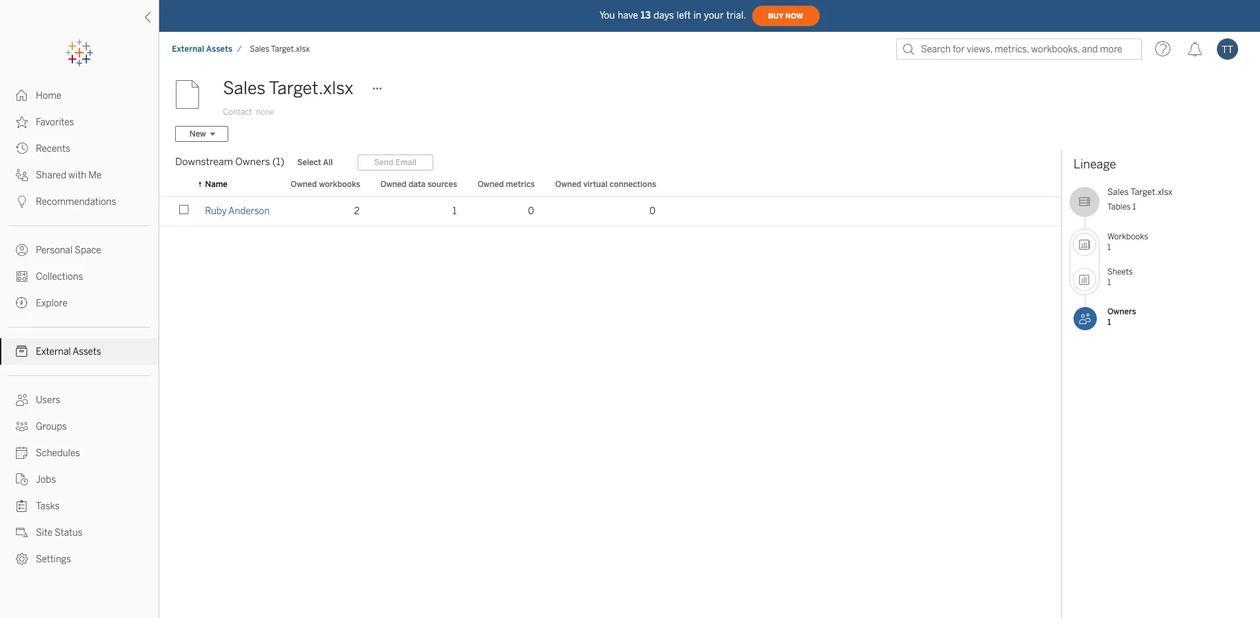 Task type: locate. For each thing, give the bounding box(es) containing it.
2 by text only_f5he34f image from the top
[[16, 169, 28, 181]]

owned left virtual
[[556, 180, 582, 189]]

column header
[[167, 172, 197, 197]]

owners 1
[[1108, 307, 1137, 327]]

8 by text only_f5he34f image from the top
[[16, 527, 28, 539]]

external assets link down explore link on the left of the page
[[0, 339, 159, 365]]

external inside main navigation. press the up and down arrow keys to access links. element
[[36, 347, 71, 358]]

select all button
[[289, 155, 342, 171]]

owned virtual connections
[[556, 180, 657, 189]]

0 horizontal spatial assets
[[73, 347, 101, 358]]

1 right the tables
[[1133, 202, 1137, 211]]

3 by text only_f5he34f image from the top
[[16, 196, 28, 208]]

by text only_f5he34f image left groups
[[16, 421, 28, 433]]

1 right owners image
[[1108, 318, 1112, 327]]

2 vertical spatial sales
[[1108, 187, 1129, 197]]

by text only_f5he34f image inside personal space link
[[16, 244, 28, 256]]

1 vertical spatial assets
[[73, 347, 101, 358]]

1 owned from the left
[[291, 180, 317, 189]]

1 down workbooks
[[1108, 243, 1112, 252]]

shared
[[36, 170, 66, 181]]

0 vertical spatial sales
[[250, 44, 269, 54]]

by text only_f5he34f image inside site status link
[[16, 527, 28, 539]]

by text only_f5he34f image for collections
[[16, 271, 28, 283]]

2 owned from the left
[[381, 180, 407, 189]]

sales right the /
[[250, 44, 269, 54]]

navigation panel element
[[0, 40, 159, 573]]

(1)
[[272, 156, 285, 168]]

by text only_f5he34f image left tasks on the left
[[16, 501, 28, 513]]

external
[[172, 44, 205, 54], [36, 347, 71, 358]]

by text only_f5he34f image inside groups link
[[16, 421, 28, 433]]

owned data sources
[[381, 180, 457, 189]]

7 by text only_f5he34f image from the top
[[16, 474, 28, 486]]

by text only_f5he34f image inside explore link
[[16, 297, 28, 309]]

ruby
[[205, 206, 227, 217]]

1 for sheets 1
[[1108, 278, 1112, 287]]

home
[[36, 90, 62, 102]]

by text only_f5he34f image for jobs
[[16, 474, 28, 486]]

1 down sources
[[453, 206, 457, 217]]

7 by text only_f5he34f image from the top
[[16, 501, 28, 513]]

by text only_f5he34f image inside the tasks 'link'
[[16, 501, 28, 513]]

5 by text only_f5he34f image from the top
[[16, 271, 28, 283]]

file (microsoft excel) image
[[175, 75, 215, 115]]

4 by text only_f5he34f image from the top
[[16, 244, 28, 256]]

owners down sheets 1
[[1108, 307, 1137, 317]]

3 owned from the left
[[478, 180, 504, 189]]

by text only_f5he34f image left favorites at left top
[[16, 116, 28, 128]]

2 by text only_f5he34f image from the top
[[16, 143, 28, 155]]

recents
[[36, 143, 70, 155]]

tables
[[1108, 202, 1131, 211]]

assets left the /
[[206, 44, 233, 54]]

sales target.xlsx up none
[[223, 78, 354, 99]]

2 0 from the left
[[650, 206, 656, 217]]

target.xlsx right the /
[[271, 44, 310, 54]]

0 horizontal spatial 0
[[528, 206, 534, 217]]

owned left metrics
[[478, 180, 504, 189]]

row
[[159, 197, 1062, 226]]

shared with me
[[36, 170, 102, 181]]

personal
[[36, 245, 73, 256]]

by text only_f5he34f image left personal
[[16, 244, 28, 256]]

sales
[[250, 44, 269, 54], [223, 78, 266, 99], [1108, 187, 1129, 197]]

by text only_f5he34f image left the users
[[16, 394, 28, 406]]

buy now button
[[752, 5, 820, 27]]

target.xlsx
[[271, 44, 310, 54], [269, 78, 354, 99], [1131, 187, 1173, 197]]

by text only_f5he34f image left the explore
[[16, 297, 28, 309]]

assets inside main navigation. press the up and down arrow keys to access links. element
[[73, 347, 101, 358]]

0 down connections
[[650, 206, 656, 217]]

by text only_f5he34f image left collections
[[16, 271, 28, 283]]

your
[[705, 10, 724, 21]]

metrics
[[506, 180, 535, 189]]

all
[[323, 158, 333, 167]]

external assets link
[[171, 44, 233, 54], [0, 339, 159, 365]]

0 vertical spatial assets
[[206, 44, 233, 54]]

by text only_f5he34f image inside schedules link
[[16, 448, 28, 459]]

by text only_f5he34f image inside home link
[[16, 90, 28, 102]]

tables image
[[1070, 187, 1100, 217]]

1 horizontal spatial assets
[[206, 44, 233, 54]]

external up file (microsoft excel) image
[[172, 44, 205, 54]]

1 horizontal spatial 0
[[650, 206, 656, 217]]

groups
[[36, 422, 67, 433]]

6 by text only_f5he34f image from the top
[[16, 297, 28, 309]]

1
[[1133, 202, 1137, 211], [453, 206, 457, 217], [1108, 243, 1112, 252], [1108, 278, 1112, 287], [1108, 318, 1112, 327]]

owners left (1)
[[235, 156, 270, 168]]

by text only_f5he34f image left 'shared'
[[16, 169, 28, 181]]

2 vertical spatial target.xlsx
[[1131, 187, 1173, 197]]

by text only_f5he34f image left schedules
[[16, 448, 28, 459]]

ruby anderson link
[[205, 206, 270, 217]]

row containing ruby anderson
[[159, 197, 1062, 226]]

name
[[205, 180, 228, 189]]

1 vertical spatial owners
[[1108, 307, 1137, 317]]

target.xlsx down sales target.xlsx element
[[269, 78, 354, 99]]

4 owned from the left
[[556, 180, 582, 189]]

by text only_f5he34f image for external assets
[[16, 346, 28, 358]]

site
[[36, 528, 53, 539]]

0 down metrics
[[528, 206, 534, 217]]

new button
[[175, 126, 228, 142]]

grid
[[159, 172, 1062, 619]]

external assets link left the /
[[171, 44, 233, 54]]

owners
[[235, 156, 270, 168], [1108, 307, 1137, 317]]

by text only_f5he34f image left the recents
[[16, 143, 28, 155]]

by text only_f5he34f image
[[16, 90, 28, 102], [16, 169, 28, 181], [16, 196, 28, 208], [16, 244, 28, 256], [16, 271, 28, 283], [16, 297, 28, 309], [16, 474, 28, 486], [16, 527, 28, 539]]

send email button
[[358, 155, 433, 171]]

owned for owned workbooks
[[291, 180, 317, 189]]

Search for views, metrics, workbooks, and more text field
[[897, 39, 1143, 60]]

with
[[68, 170, 86, 181]]

1 by text only_f5he34f image from the top
[[16, 90, 28, 102]]

sales up the contact none
[[223, 78, 266, 99]]

1 inside workbooks 1
[[1108, 243, 1112, 252]]

personal space
[[36, 245, 101, 256]]

by text only_f5he34f image left jobs
[[16, 474, 28, 486]]

owned
[[291, 180, 317, 189], [381, 180, 407, 189], [478, 180, 504, 189], [556, 180, 582, 189]]

by text only_f5he34f image inside 'recents' link
[[16, 143, 28, 155]]

target.xlsx up the tables
[[1131, 187, 1173, 197]]

by text only_f5he34f image inside the jobs link
[[16, 474, 28, 486]]

send email
[[374, 158, 417, 167]]

4 by text only_f5he34f image from the top
[[16, 394, 28, 406]]

owners image
[[1074, 307, 1098, 331]]

workbooks image
[[1074, 233, 1097, 256]]

1 horizontal spatial external
[[172, 44, 205, 54]]

downstream
[[175, 156, 233, 168]]

6 by text only_f5he34f image from the top
[[16, 448, 28, 459]]

left
[[677, 10, 691, 21]]

by text only_f5he34f image inside collections link
[[16, 271, 28, 283]]

collections
[[36, 272, 83, 283]]

8 by text only_f5he34f image from the top
[[16, 554, 28, 566]]

0 vertical spatial external
[[172, 44, 205, 54]]

tasks
[[36, 501, 60, 513]]

sales target.xlsx right the /
[[250, 44, 310, 54]]

by text only_f5he34f image inside users "link"
[[16, 394, 28, 406]]

13
[[641, 10, 651, 21]]

downstream owners (1)
[[175, 156, 285, 168]]

by text only_f5he34f image left site
[[16, 527, 28, 539]]

by text only_f5he34f image inside shared with me link
[[16, 169, 28, 181]]

sales up the tables
[[1108, 187, 1129, 197]]

1 inside owners 1
[[1108, 318, 1112, 327]]

home link
[[0, 82, 159, 109]]

recommendations link
[[0, 189, 159, 215]]

users link
[[0, 387, 159, 414]]

1 by text only_f5he34f image from the top
[[16, 116, 28, 128]]

site status link
[[0, 520, 159, 546]]

by text only_f5he34f image for groups
[[16, 421, 28, 433]]

by text only_f5he34f image left recommendations at the left of page
[[16, 196, 28, 208]]

0 horizontal spatial owners
[[235, 156, 270, 168]]

by text only_f5he34f image left home
[[16, 90, 28, 102]]

now
[[786, 12, 804, 20]]

sheets image
[[1074, 268, 1097, 291]]

5 by text only_f5he34f image from the top
[[16, 421, 28, 433]]

sales target.xlsx tables 1
[[1108, 187, 1173, 211]]

favorites
[[36, 117, 74, 128]]

0 vertical spatial external assets link
[[171, 44, 233, 54]]

grid containing ruby anderson
[[159, 172, 1062, 619]]

sales target.xlsx
[[250, 44, 310, 54], [223, 78, 354, 99]]

external down the explore
[[36, 347, 71, 358]]

assets up users "link"
[[73, 347, 101, 358]]

by text only_f5he34f image left settings
[[16, 554, 28, 566]]

3 by text only_f5he34f image from the top
[[16, 346, 28, 358]]

by text only_f5he34f image inside favorites 'link'
[[16, 116, 28, 128]]

explore link
[[0, 290, 159, 317]]

by text only_f5he34f image inside recommendations 'link'
[[16, 196, 28, 208]]

sources
[[428, 180, 457, 189]]

favorites link
[[0, 109, 159, 135]]

1 vertical spatial external
[[36, 347, 71, 358]]

site status
[[36, 528, 83, 539]]

you
[[600, 10, 615, 21]]

0
[[528, 206, 534, 217], [650, 206, 656, 217]]

assets
[[206, 44, 233, 54], [73, 347, 101, 358]]

explore
[[36, 298, 68, 309]]

1 down sheets
[[1108, 278, 1112, 287]]

target.xlsx inside the 'sales target.xlsx tables 1'
[[1131, 187, 1173, 197]]

by text only_f5he34f image
[[16, 116, 28, 128], [16, 143, 28, 155], [16, 346, 28, 358], [16, 394, 28, 406], [16, 421, 28, 433], [16, 448, 28, 459], [16, 501, 28, 513], [16, 554, 28, 566]]

owned down the select
[[291, 180, 317, 189]]

sales inside the 'sales target.xlsx tables 1'
[[1108, 187, 1129, 197]]

0 horizontal spatial external
[[36, 347, 71, 358]]

0 horizontal spatial external assets link
[[0, 339, 159, 365]]

1 inside sheets 1
[[1108, 278, 1112, 287]]

external for external assets /
[[172, 44, 205, 54]]

by text only_f5he34f image left external assets
[[16, 346, 28, 358]]

by text only_f5he34f image for recents
[[16, 143, 28, 155]]

ruby anderson
[[205, 206, 270, 217]]

by text only_f5he34f image for explore
[[16, 297, 28, 309]]

shared with me link
[[0, 162, 159, 189]]

owned down send email
[[381, 180, 407, 189]]

by text only_f5he34f image inside settings link
[[16, 554, 28, 566]]

by text only_f5he34f image inside the external assets link
[[16, 346, 28, 358]]



Task type: describe. For each thing, give the bounding box(es) containing it.
collections link
[[0, 264, 159, 290]]

space
[[75, 245, 101, 256]]

users
[[36, 395, 60, 406]]

/
[[237, 44, 242, 54]]

0 vertical spatial owners
[[235, 156, 270, 168]]

main navigation. press the up and down arrow keys to access links. element
[[0, 82, 159, 573]]

me
[[89, 170, 102, 181]]

by text only_f5he34f image for shared with me
[[16, 169, 28, 181]]

workbooks
[[1108, 232, 1149, 242]]

1 horizontal spatial owners
[[1108, 307, 1137, 317]]

owned for owned virtual connections
[[556, 180, 582, 189]]

by text only_f5he34f image for home
[[16, 90, 28, 102]]

1 horizontal spatial external assets link
[[171, 44, 233, 54]]

by text only_f5he34f image for favorites
[[16, 116, 28, 128]]

0 vertical spatial sales target.xlsx
[[250, 44, 310, 54]]

1 for owners 1
[[1108, 318, 1112, 327]]

settings link
[[0, 546, 159, 573]]

by text only_f5he34f image for personal space
[[16, 244, 28, 256]]

data
[[409, 180, 426, 189]]

status
[[55, 528, 83, 539]]

send
[[374, 158, 394, 167]]

sales target.xlsx element
[[246, 44, 314, 54]]

assets for external assets /
[[206, 44, 233, 54]]

assets for external assets
[[73, 347, 101, 358]]

you have 13 days left in your trial.
[[600, 10, 747, 21]]

lineage
[[1074, 157, 1117, 172]]

personal space link
[[0, 237, 159, 264]]

workbooks 1
[[1108, 232, 1149, 252]]

connections
[[610, 180, 657, 189]]

new
[[190, 129, 206, 139]]

owned workbooks
[[291, 180, 361, 189]]

external assets /
[[172, 44, 242, 54]]

have
[[618, 10, 639, 21]]

external assets
[[36, 347, 101, 358]]

settings
[[36, 554, 71, 566]]

owned for owned metrics
[[478, 180, 504, 189]]

by text only_f5he34f image for users
[[16, 394, 28, 406]]

recents link
[[0, 135, 159, 162]]

by text only_f5he34f image for tasks
[[16, 501, 28, 513]]

1 vertical spatial external assets link
[[0, 339, 159, 365]]

groups link
[[0, 414, 159, 440]]

tasks link
[[0, 493, 159, 520]]

by text only_f5he34f image for schedules
[[16, 448, 28, 459]]

1 0 from the left
[[528, 206, 534, 217]]

0 vertical spatial target.xlsx
[[271, 44, 310, 54]]

1 vertical spatial sales
[[223, 78, 266, 99]]

recommendations
[[36, 197, 116, 208]]

by text only_f5he34f image for settings
[[16, 554, 28, 566]]

owned for owned data sources
[[381, 180, 407, 189]]

schedules
[[36, 448, 80, 459]]

email
[[396, 158, 417, 167]]

owned metrics
[[478, 180, 535, 189]]

contact none
[[223, 108, 274, 117]]

by text only_f5he34f image for recommendations
[[16, 196, 28, 208]]

anderson
[[229, 206, 270, 217]]

jobs
[[36, 475, 56, 486]]

1 for workbooks 1
[[1108, 243, 1112, 252]]

2
[[354, 206, 360, 217]]

buy now
[[769, 12, 804, 20]]

workbooks
[[319, 180, 361, 189]]

in
[[694, 10, 702, 21]]

virtual
[[584, 180, 608, 189]]

1 vertical spatial target.xlsx
[[269, 78, 354, 99]]

contact
[[223, 108, 252, 117]]

1 inside the 'sales target.xlsx tables 1'
[[1133, 202, 1137, 211]]

schedules link
[[0, 440, 159, 467]]

external for external assets
[[36, 347, 71, 358]]

by text only_f5he34f image for site status
[[16, 527, 28, 539]]

buy
[[769, 12, 784, 20]]

days
[[654, 10, 674, 21]]

sheets
[[1108, 268, 1134, 277]]

sheets 1
[[1108, 268, 1134, 287]]

trial.
[[727, 10, 747, 21]]

jobs link
[[0, 467, 159, 493]]

none
[[256, 108, 274, 117]]

select
[[297, 158, 321, 167]]

select all
[[297, 158, 333, 167]]

1 vertical spatial sales target.xlsx
[[223, 78, 354, 99]]



Task type: vqa. For each thing, say whether or not it's contained in the screenshot.
Customers
no



